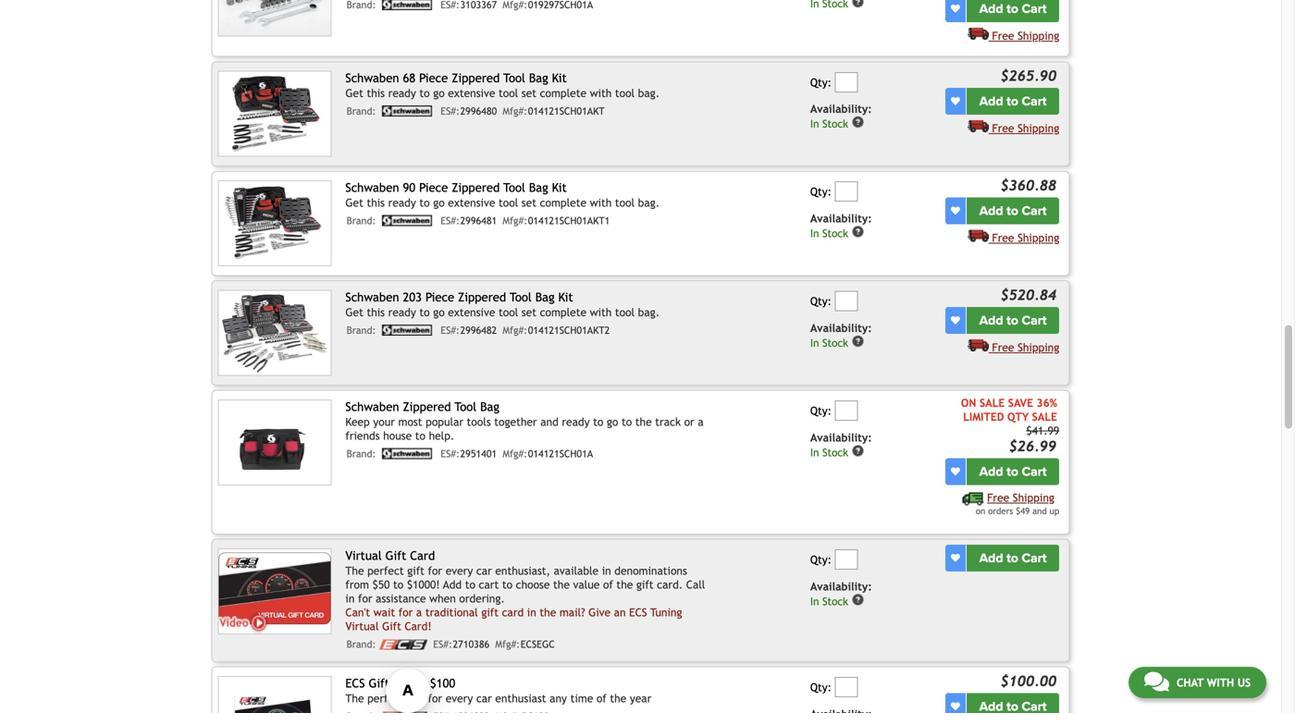 Task type: vqa. For each thing, say whether or not it's contained in the screenshot.
Schwaben 203 Piece Zippered Tool Bag Kit link
yes



Task type: locate. For each thing, give the bounding box(es) containing it.
schwaben inside schwaben zippered tool bag keep your most popular tools together and ready to go to the track or a friends house to help.
[[345, 400, 399, 414]]

es#2996480 - 014121sch01akt - schwaben 68 piece zippered tool bag kit - get this ready to go extensive tool set complete with tool bag. - schwaben - audi bmw volkswagen mercedes benz mini porsche image
[[218, 71, 332, 157]]

card!
[[405, 620, 432, 633]]

4 schwaben from the top
[[345, 400, 399, 414]]

set inside schwaben 90 piece zippered tool bag kit get this ready to go extensive tool set complete with tool bag.
[[522, 196, 536, 209]]

question sign image
[[852, 225, 865, 238], [852, 444, 865, 457], [852, 593, 865, 606]]

schwaben inside schwaben 203 piece zippered tool bag kit get this ready to go extensive tool set complete with tool bag.
[[345, 290, 399, 304]]

2 add to cart from the top
[[979, 94, 1047, 109]]

schwaben for 203
[[345, 290, 399, 304]]

your
[[373, 415, 395, 428]]

piece right "90"
[[419, 180, 448, 195]]

014121sch01akt
[[528, 106, 605, 117]]

to down schwaben 90 piece zippered tool bag kit link
[[419, 196, 430, 209]]

1 vertical spatial perfect
[[367, 692, 404, 705]]

and right together
[[540, 415, 558, 428]]

3 complete from the top
[[540, 306, 586, 319]]

1 vertical spatial zippered
[[452, 180, 500, 195]]

go left track
[[607, 415, 618, 428]]

schwaben inside schwaben 90 piece zippered tool bag kit get this ready to go extensive tool set complete with tool bag.
[[345, 180, 399, 195]]

save
[[1008, 396, 1033, 409]]

5 cart from the top
[[1022, 464, 1047, 480]]

es#2996481 - 014121sch01akt1 - schwaben 90 piece zippered tool bag kit  - get this ready to go extensive tool set complete with tool bag. - schwaben - audi bmw volkswagen mercedes benz mini porsche image
[[218, 180, 332, 266]]

2 free shipping from the top
[[992, 122, 1059, 135]]

for
[[428, 564, 442, 577], [358, 592, 372, 605], [398, 606, 413, 619], [428, 692, 442, 705]]

1 get from the top
[[345, 87, 363, 99]]

2 perfect from the top
[[367, 692, 404, 705]]

2 in from the top
[[810, 227, 819, 240]]

2 vertical spatial kit
[[558, 290, 573, 304]]

5 schwaben - corporate logo image from the top
[[379, 448, 435, 459]]

the inside ecs gift card - $100 the perfect gift for every car enthusiast any time of the year
[[610, 692, 626, 705]]

tool inside schwaben 68 piece zippered tool bag kit get this ready to go extensive tool set complete with tool bag.
[[503, 71, 525, 85]]

to down $520.84
[[1007, 313, 1018, 328]]

add to cart button for 3rd add to wish list icon from the top
[[967, 458, 1059, 485]]

bag. inside schwaben 68 piece zippered tool bag kit get this ready to go extensive tool set complete with tool bag.
[[638, 87, 660, 99]]

add up free shipping image
[[979, 464, 1003, 480]]

kit up 014121sch01akt1
[[552, 180, 567, 195]]

free shipping image for $360.88
[[967, 229, 989, 242]]

to
[[1007, 1, 1018, 17], [419, 87, 430, 99], [1007, 94, 1018, 109], [419, 196, 430, 209], [1007, 203, 1018, 219], [419, 306, 430, 319], [1007, 313, 1018, 328], [593, 415, 603, 428], [622, 415, 632, 428], [415, 429, 425, 442], [1007, 464, 1018, 480], [1007, 550, 1018, 566], [393, 578, 404, 591], [465, 578, 475, 591], [502, 578, 512, 591]]

3 availability: from the top
[[810, 321, 872, 334]]

this inside schwaben 68 piece zippered tool bag kit get this ready to go extensive tool set complete with tool bag.
[[367, 87, 385, 99]]

virtual down can't
[[345, 620, 379, 633]]

mfg#: down schwaben 203 piece zippered tool bag kit get this ready to go extensive tool set complete with tool bag.
[[503, 325, 527, 336]]

shipping down $265.90
[[1018, 122, 1059, 135]]

es#: left 2996482
[[441, 325, 460, 336]]

2 qty: from the top
[[810, 185, 832, 198]]

schwaben - corporate logo image down 203
[[379, 325, 435, 336]]

4 add to cart button from the top
[[967, 307, 1059, 334]]

gift up $50
[[385, 549, 406, 563]]

$1000!
[[407, 578, 440, 591]]

1 vertical spatial and
[[1032, 506, 1047, 516]]

1 cart from the top
[[1022, 1, 1047, 17]]

stock for $520.84
[[822, 337, 848, 349]]

cart down "$49"
[[1022, 550, 1047, 566]]

2 brand: from the top
[[346, 215, 376, 227]]

0 vertical spatial this
[[367, 87, 385, 99]]

5 add to cart button from the top
[[967, 458, 1059, 485]]

in
[[810, 118, 819, 130], [810, 227, 819, 240], [810, 337, 819, 349], [810, 446, 819, 459], [810, 595, 819, 608]]

free shipping image for $265.90
[[967, 120, 989, 133]]

availability: in stock for $520.84
[[810, 321, 872, 349]]

3 brand: from the top
[[346, 325, 376, 336]]

ecs left -
[[345, 676, 365, 690]]

to left track
[[622, 415, 632, 428]]

schwaben 203 piece zippered tool bag kit get this ready to go extensive tool set complete with tool bag.
[[345, 290, 660, 319]]

1 question sign image from the top
[[852, 225, 865, 238]]

0 vertical spatial get
[[345, 87, 363, 99]]

and inside schwaben zippered tool bag keep your most popular tools together and ready to go to the track or a friends house to help.
[[540, 415, 558, 428]]

2 question sign image from the top
[[852, 444, 865, 457]]

free for $265.90
[[992, 122, 1014, 135]]

in right the "card"
[[527, 606, 536, 619]]

gift for virtual
[[385, 549, 406, 563]]

card inside ecs gift card - $100 the perfect gift for every car enthusiast any time of the year
[[393, 676, 418, 690]]

ordering.
[[459, 592, 505, 605]]

2 vertical spatial extensive
[[448, 306, 495, 319]]

0 vertical spatial and
[[540, 415, 558, 428]]

36%
[[1037, 396, 1057, 409]]

1 complete from the top
[[540, 87, 586, 99]]

2 get from the top
[[345, 196, 363, 209]]

for up the $1000!
[[428, 564, 442, 577]]

to up the free shipping on orders $49 and up
[[1007, 464, 1018, 480]]

of
[[603, 578, 613, 591], [597, 692, 607, 705]]

this for $265.90
[[367, 87, 385, 99]]

schwaben left 203
[[345, 290, 399, 304]]

go inside schwaben 68 piece zippered tool bag kit get this ready to go extensive tool set complete with tool bag.
[[433, 87, 445, 99]]

2 set from the top
[[522, 196, 536, 209]]

1 vertical spatial in
[[345, 592, 355, 605]]

add
[[979, 1, 1003, 17], [979, 94, 1003, 109], [979, 203, 1003, 219], [979, 313, 1003, 328], [979, 464, 1003, 480], [979, 550, 1003, 566], [443, 578, 462, 591]]

ready down "68"
[[388, 87, 416, 99]]

car inside ecs gift card - $100 the perfect gift for every car enthusiast any time of the year
[[476, 692, 492, 705]]

3 qty: from the top
[[810, 295, 832, 308]]

availability: for $360.88
[[810, 212, 872, 225]]

add to cart up the free shipping on orders $49 and up
[[979, 464, 1047, 480]]

add for 3rd add to wish list icon from the top add to cart button
[[979, 464, 1003, 480]]

1 vertical spatial the
[[345, 692, 364, 705]]

add to cart down "$49"
[[979, 550, 1047, 566]]

1 bag. from the top
[[638, 87, 660, 99]]

es#: for card
[[433, 639, 452, 650]]

es#: for piece
[[441, 325, 460, 336]]

2 complete from the top
[[540, 196, 586, 209]]

ecs inside virtual gift card the perfect gift for every car enthusiast, available in denominations from $50 to $1000! add to cart to choose the value of the gift card.  call in for assistance when ordering. can't wait for a traditional gift card in the mail? give an ecs tuning virtual gift card!
[[629, 606, 647, 619]]

2 this from the top
[[367, 196, 385, 209]]

2 question sign image from the top
[[852, 116, 865, 129]]

0 vertical spatial bag.
[[638, 87, 660, 99]]

4 add to wish list image from the top
[[951, 554, 960, 563]]

with for 203
[[590, 306, 612, 319]]

schwaben 90 piece zippered tool bag kit link
[[345, 180, 567, 195]]

gift
[[385, 549, 406, 563], [382, 620, 401, 633], [369, 676, 390, 690]]

with inside schwaben 90 piece zippered tool bag kit get this ready to go extensive tool set complete with tool bag.
[[590, 196, 612, 209]]

0 vertical spatial virtual
[[345, 549, 382, 563]]

of inside virtual gift card the perfect gift for every car enthusiast, available in denominations from $50 to $1000! add to cart to choose the value of the gift card.  call in for assistance when ordering. can't wait for a traditional gift card in the mail? give an ecs tuning virtual gift card!
[[603, 578, 613, 591]]

kit up 014121sch01akt
[[552, 71, 567, 85]]

go inside schwaben 90 piece zippered tool bag kit get this ready to go extensive tool set complete with tool bag.
[[433, 196, 445, 209]]

2 vertical spatial set
[[522, 306, 536, 319]]

free for $360.88
[[992, 231, 1014, 244]]

piece right 203
[[425, 290, 454, 304]]

1 vertical spatial this
[[367, 196, 385, 209]]

es#: left 2710386
[[433, 639, 452, 650]]

tool up es#: 2996481 mfg#: 014121sch01akt1
[[503, 180, 525, 195]]

the
[[635, 415, 652, 428], [553, 578, 570, 591], [616, 578, 633, 591], [540, 606, 556, 619], [610, 692, 626, 705]]

set
[[522, 87, 536, 99], [522, 196, 536, 209], [522, 306, 536, 319]]

0 vertical spatial a
[[698, 415, 704, 428]]

0 horizontal spatial and
[[540, 415, 558, 428]]

5 stock from the top
[[822, 595, 848, 608]]

4 free shipping from the top
[[992, 341, 1059, 354]]

bag up es#: 2996480 mfg#: 014121sch01akt
[[529, 71, 548, 85]]

extensive inside schwaben 203 piece zippered tool bag kit get this ready to go extensive tool set complete with tool bag.
[[448, 306, 495, 319]]

2 vertical spatial gift
[[369, 676, 390, 690]]

ready inside schwaben 68 piece zippered tool bag kit get this ready to go extensive tool set complete with tool bag.
[[388, 87, 416, 99]]

qty: for $520.84
[[810, 295, 832, 308]]

ecs inside ecs gift card - $100 the perfect gift for every car enthusiast any time of the year
[[345, 676, 365, 690]]

the left track
[[635, 415, 652, 428]]

0 vertical spatial kit
[[552, 71, 567, 85]]

1 vertical spatial complete
[[540, 196, 586, 209]]

schwaben for 68
[[345, 71, 399, 85]]

with inside schwaben 203 piece zippered tool bag kit get this ready to go extensive tool set complete with tool bag.
[[590, 306, 612, 319]]

3 schwaben from the top
[[345, 290, 399, 304]]

1 in from the top
[[810, 118, 819, 130]]

when
[[429, 592, 456, 605]]

gift down -
[[407, 692, 425, 705]]

wait
[[373, 606, 395, 619]]

0 vertical spatial every
[[446, 564, 473, 577]]

add down $360.88
[[979, 203, 1003, 219]]

0 vertical spatial set
[[522, 87, 536, 99]]

extensive up 2996481
[[448, 196, 495, 209]]

card for perfect
[[410, 549, 435, 563]]

shipping inside the free shipping on orders $49 and up
[[1013, 491, 1054, 504]]

for down 'assistance'
[[398, 606, 413, 619]]

question sign image for $265.90
[[852, 116, 865, 129]]

2 vertical spatial get
[[345, 306, 363, 319]]

014121sch01a
[[528, 448, 593, 460]]

this inside schwaben 203 piece zippered tool bag kit get this ready to go extensive tool set complete with tool bag.
[[367, 306, 385, 319]]

1 every from the top
[[446, 564, 473, 577]]

brand: right es#2996482 - 014121sch01akt2 - schwaben 203 piece zippered tool bag kit  - get this ready to go extensive tool set complete with tool bag. - schwaben - audi bmw volkswagen mercedes benz mini porsche image
[[346, 325, 376, 336]]

get right es#2996481 - 014121sch01akt1 - schwaben 90 piece zippered tool bag kit  - get this ready to go extensive tool set complete with tool bag. - schwaben - audi bmw volkswagen mercedes benz mini porsche "image"
[[345, 196, 363, 209]]

free shipping for $360.88
[[992, 231, 1059, 244]]

complete up 014121sch01akt
[[540, 87, 586, 99]]

1 vertical spatial virtual
[[345, 620, 379, 633]]

go
[[433, 87, 445, 99], [433, 196, 445, 209], [433, 306, 445, 319], [607, 415, 618, 428]]

shipping for $520.84
[[1018, 341, 1059, 354]]

add to cart up $265.90
[[979, 1, 1047, 17]]

card left -
[[393, 676, 418, 690]]

-
[[422, 676, 426, 690]]

car left enthusiast
[[476, 692, 492, 705]]

shipping down $360.88
[[1018, 231, 1059, 244]]

set inside schwaben 68 piece zippered tool bag kit get this ready to go extensive tool set complete with tool bag.
[[522, 87, 536, 99]]

2 cart from the top
[[1022, 94, 1047, 109]]

every down '$100'
[[446, 692, 473, 705]]

with up 014121sch01akt1
[[590, 196, 612, 209]]

2 vertical spatial this
[[367, 306, 385, 319]]

2 vertical spatial question sign image
[[852, 335, 865, 348]]

1 vertical spatial set
[[522, 196, 536, 209]]

1 horizontal spatial ecs
[[629, 606, 647, 619]]

zippered inside schwaben 68 piece zippered tool bag kit get this ready to go extensive tool set complete with tool bag.
[[452, 71, 500, 85]]

complete inside schwaben 203 piece zippered tool bag kit get this ready to go extensive tool set complete with tool bag.
[[540, 306, 586, 319]]

get inside schwaben 203 piece zippered tool bag kit get this ready to go extensive tool set complete with tool bag.
[[345, 306, 363, 319]]

1 vertical spatial question sign image
[[852, 444, 865, 457]]

0 vertical spatial ecs
[[629, 606, 647, 619]]

3 add to wish list image from the top
[[951, 467, 960, 476]]

this down schwaben 90 piece zippered tool bag kit link
[[367, 196, 385, 209]]

bag. for $520.84
[[638, 306, 660, 319]]

3 in from the top
[[810, 337, 819, 349]]

up
[[1050, 506, 1059, 516]]

2 availability: in stock from the top
[[810, 212, 872, 240]]

mail?
[[559, 606, 585, 619]]

add to cart
[[979, 1, 1047, 17], [979, 94, 1047, 109], [979, 203, 1047, 219], [979, 313, 1047, 328], [979, 464, 1047, 480], [979, 550, 1047, 566]]

schwaben 68 piece zippered tool bag kit get this ready to go extensive tool set complete with tool bag.
[[345, 71, 660, 99]]

6 qty: from the top
[[810, 681, 832, 694]]

schwaben 68 piece zippered tool bag kit link
[[345, 71, 567, 85]]

get right the es#2996480 - 014121sch01akt - schwaben 68 piece zippered tool bag kit - get this ready to go extensive tool set complete with tool bag. - schwaben - audi bmw volkswagen mercedes benz mini porsche image
[[345, 87, 363, 99]]

ecs gift cards - corporate logo image
[[379, 640, 427, 650]]

1 vertical spatial a
[[416, 606, 422, 619]]

tools
[[467, 415, 491, 428]]

1 vertical spatial every
[[446, 692, 473, 705]]

add to wish list image
[[951, 206, 960, 216], [951, 316, 960, 325], [951, 467, 960, 476], [951, 554, 960, 563], [951, 702, 960, 711]]

6 add to cart button from the top
[[967, 545, 1059, 572]]

1 vertical spatial extensive
[[448, 196, 495, 209]]

1 availability: from the top
[[810, 102, 872, 115]]

free up sale at the right bottom
[[992, 341, 1014, 354]]

0 vertical spatial complete
[[540, 87, 586, 99]]

0 vertical spatial in
[[602, 564, 611, 577]]

$360.88
[[1000, 177, 1056, 194]]

0 vertical spatial perfect
[[367, 564, 404, 577]]

tuning
[[650, 606, 682, 619]]

shipping up "$49"
[[1013, 491, 1054, 504]]

and inside the free shipping on orders $49 and up
[[1032, 506, 1047, 516]]

cart for add to cart button associated with add to wish list icon corresponding to $520.84
[[1022, 313, 1047, 328]]

brand: down can't
[[346, 639, 376, 650]]

the left mail?
[[540, 606, 556, 619]]

3 free shipping from the top
[[992, 231, 1059, 244]]

kit inside schwaben 90 piece zippered tool bag kit get this ready to go extensive tool set complete with tool bag.
[[552, 180, 567, 195]]

the
[[345, 564, 364, 577], [345, 692, 364, 705]]

add to cart button for 2nd add to wish list image
[[967, 88, 1059, 115]]

question sign image
[[852, 0, 865, 8], [852, 116, 865, 129], [852, 335, 865, 348]]

piece for 203
[[425, 290, 454, 304]]

add to cart button up the free shipping on orders $49 and up
[[967, 458, 1059, 485]]

ready for 203
[[388, 306, 416, 319]]

free shipping down $520.84
[[992, 341, 1059, 354]]

4 in from the top
[[810, 446, 819, 459]]

1 qty: from the top
[[810, 76, 832, 89]]

2951401
[[460, 448, 497, 460]]

add for add to cart button associated with add to wish list icon corresponding to $520.84
[[979, 313, 1003, 328]]

can't
[[345, 606, 370, 619]]

extensive
[[448, 87, 495, 99], [448, 196, 495, 209], [448, 306, 495, 319]]

free
[[992, 29, 1014, 42], [992, 122, 1014, 135], [992, 231, 1014, 244], [992, 341, 1014, 354], [987, 491, 1009, 504]]

get for $520.84
[[345, 306, 363, 319]]

add to cart button down "$49"
[[967, 545, 1059, 572]]

None text field
[[835, 677, 858, 698]]

free shipping on orders $49 and up
[[976, 491, 1059, 516]]

1 free shipping image from the top
[[967, 27, 989, 40]]

3 bag. from the top
[[638, 306, 660, 319]]

of right value
[[603, 578, 613, 591]]

es#: 2996481 mfg#: 014121sch01akt1
[[441, 215, 610, 227]]

with inside schwaben 68 piece zippered tool bag kit get this ready to go extensive tool set complete with tool bag.
[[590, 87, 612, 99]]

3 get from the top
[[345, 306, 363, 319]]

2 the from the top
[[345, 692, 364, 705]]

2 car from the top
[[476, 692, 492, 705]]

6 add to cart from the top
[[979, 550, 1047, 566]]

this inside schwaben 90 piece zippered tool bag kit get this ready to go extensive tool set complete with tool bag.
[[367, 196, 385, 209]]

1 vertical spatial card
[[393, 676, 418, 690]]

to down the piece
[[419, 87, 430, 99]]

a up card! at the left bottom of page
[[416, 606, 422, 619]]

complete up 014121sch01akt2
[[540, 306, 586, 319]]

in
[[602, 564, 611, 577], [345, 592, 355, 605], [527, 606, 536, 619]]

to down 203
[[419, 306, 430, 319]]

add to cart down $360.88
[[979, 203, 1047, 219]]

5 add to wish list image from the top
[[951, 702, 960, 711]]

brand: down "friends"
[[346, 448, 376, 460]]

0 vertical spatial zippered
[[452, 71, 500, 85]]

tool for 203
[[510, 290, 532, 304]]

3 question sign image from the top
[[852, 335, 865, 348]]

1 add to cart from the top
[[979, 1, 1047, 17]]

0 vertical spatial question sign image
[[852, 0, 865, 8]]

3 extensive from the top
[[448, 306, 495, 319]]

2 free shipping image from the top
[[967, 120, 989, 133]]

0 vertical spatial question sign image
[[852, 225, 865, 238]]

1 add to wish list image from the top
[[951, 206, 960, 216]]

card
[[502, 606, 524, 619]]

free down $360.88
[[992, 231, 1014, 244]]

card inside virtual gift card the perfect gift for every car enthusiast, available in denominations from $50 to $1000! add to cart to choose the value of the gift card.  call in for assistance when ordering. can't wait for a traditional gift card in the mail? give an ecs tuning virtual gift card!
[[410, 549, 435, 563]]

schwaben zippered tool bag link
[[345, 400, 499, 414]]

bag inside schwaben 203 piece zippered tool bag kit get this ready to go extensive tool set complete with tool bag.
[[535, 290, 555, 304]]

bag. inside schwaben 90 piece zippered tool bag kit get this ready to go extensive tool set complete with tool bag.
[[638, 196, 660, 209]]

3 availability: in stock from the top
[[810, 321, 872, 349]]

1 car from the top
[[476, 564, 492, 577]]

the down ecs gift card - $100 link
[[345, 692, 364, 705]]

cart
[[1022, 1, 1047, 17], [1022, 94, 1047, 109], [1022, 203, 1047, 219], [1022, 313, 1047, 328], [1022, 464, 1047, 480], [1022, 550, 1047, 566]]

shipping down $520.84
[[1018, 341, 1059, 354]]

free shipping down $360.88
[[992, 231, 1059, 244]]

2 schwaben from the top
[[345, 180, 399, 195]]

kit up 014121sch01akt2
[[558, 290, 573, 304]]

extensive inside schwaben 68 piece zippered tool bag kit get this ready to go extensive tool set complete with tool bag.
[[448, 87, 495, 99]]

with up 014121sch01akt
[[590, 87, 612, 99]]

es#: down help.
[[441, 448, 460, 460]]

ready inside schwaben 90 piece zippered tool bag kit get this ready to go extensive tool set complete with tool bag.
[[388, 196, 416, 209]]

4 cart from the top
[[1022, 313, 1047, 328]]

0 horizontal spatial ecs
[[345, 676, 365, 690]]

go down the piece
[[433, 87, 445, 99]]

and
[[540, 415, 558, 428], [1032, 506, 1047, 516]]

1 horizontal spatial and
[[1032, 506, 1047, 516]]

2 stock from the top
[[822, 227, 848, 240]]

0 horizontal spatial in
[[345, 592, 355, 605]]

mfg#: left ecsegc
[[495, 639, 520, 650]]

free shipping image
[[967, 27, 989, 40], [967, 120, 989, 133], [967, 229, 989, 242], [967, 339, 989, 352]]

1 virtual from the top
[[345, 549, 382, 563]]

1 schwaben - corporate logo image from the top
[[379, 0, 435, 10]]

gift down denominations
[[636, 578, 654, 591]]

0 vertical spatial the
[[345, 564, 364, 577]]

0 vertical spatial card
[[410, 549, 435, 563]]

schwaben up the your
[[345, 400, 399, 414]]

cart for 3rd add to wish list icon from the top add to cart button
[[1022, 464, 1047, 480]]

qty: for $100.00
[[810, 681, 832, 694]]

value
[[573, 578, 600, 591]]

3 add to cart from the top
[[979, 203, 1047, 219]]

cart down $520.84
[[1022, 313, 1047, 328]]

4 add to cart from the top
[[979, 313, 1047, 328]]

card
[[410, 549, 435, 563], [393, 676, 418, 690]]

add for second add to wish list image from the bottom add to cart button
[[979, 1, 1003, 17]]

es#: for piece
[[441, 106, 460, 117]]

1 set from the top
[[522, 87, 536, 99]]

qty:
[[810, 76, 832, 89], [810, 185, 832, 198], [810, 295, 832, 308], [810, 404, 832, 417], [810, 553, 832, 566], [810, 681, 832, 694]]

go inside schwaben 203 piece zippered tool bag kit get this ready to go extensive tool set complete with tool bag.
[[433, 306, 445, 319]]

3 this from the top
[[367, 306, 385, 319]]

free shipping for $265.90
[[992, 122, 1059, 135]]

a right or
[[698, 415, 704, 428]]

gift for ecs
[[369, 676, 390, 690]]

1 brand: from the top
[[346, 106, 376, 117]]

go for 68
[[433, 87, 445, 99]]

go for 90
[[433, 196, 445, 209]]

the up from
[[345, 564, 364, 577]]

tool inside schwaben 90 piece zippered tool bag kit get this ready to go extensive tool set complete with tool bag.
[[503, 180, 525, 195]]

add to wish list image for $520.84
[[951, 316, 960, 325]]

2 vertical spatial bag.
[[638, 306, 660, 319]]

bag up es#: 2996481 mfg#: 014121sch01akt1
[[529, 180, 548, 195]]

tool inside schwaben zippered tool bag keep your most popular tools together and ready to go to the track or a friends house to help.
[[455, 400, 477, 414]]

2 vertical spatial in
[[527, 606, 536, 619]]

most
[[398, 415, 422, 428]]

bag. inside schwaben 203 piece zippered tool bag kit get this ready to go extensive tool set complete with tool bag.
[[638, 306, 660, 319]]

kit inside schwaben 68 piece zippered tool bag kit get this ready to go extensive tool set complete with tool bag.
[[552, 71, 567, 85]]

0 vertical spatial add to wish list image
[[951, 4, 960, 14]]

every inside virtual gift card the perfect gift for every car enthusiast, available in denominations from $50 to $1000! add to cart to choose the value of the gift card.  call in for assistance when ordering. can't wait for a traditional gift card in the mail? give an ecs tuning virtual gift card!
[[446, 564, 473, 577]]

assistance
[[376, 592, 426, 605]]

schwaben - corporate logo image
[[379, 0, 435, 10], [379, 106, 435, 117], [379, 215, 435, 226], [379, 325, 435, 336], [379, 448, 435, 459]]

1 perfect from the top
[[367, 564, 404, 577]]

brand: right the es#2996480 - 014121sch01akt - schwaben 68 piece zippered tool bag kit - get this ready to go extensive tool set complete with tool bag. - schwaben - audi bmw volkswagen mercedes benz mini porsche image
[[346, 106, 376, 117]]

to down most
[[415, 429, 425, 442]]

2996480
[[460, 106, 497, 117]]

get inside schwaben 90 piece zippered tool bag kit get this ready to go extensive tool set complete with tool bag.
[[345, 196, 363, 209]]

2 vertical spatial zippered
[[458, 290, 506, 304]]

set inside schwaben 203 piece zippered tool bag kit get this ready to go extensive tool set complete with tool bag.
[[522, 306, 536, 319]]

1 vertical spatial add to wish list image
[[951, 97, 960, 106]]

add to cart button for second add to wish list image from the bottom
[[967, 0, 1059, 22]]

3 cart from the top
[[1022, 203, 1047, 219]]

zippered inside schwaben 203 piece zippered tool bag kit get this ready to go extensive tool set complete with tool bag.
[[458, 290, 506, 304]]

stock
[[822, 118, 848, 130], [822, 227, 848, 240], [822, 337, 848, 349], [822, 446, 848, 459], [822, 595, 848, 608]]

0 vertical spatial extensive
[[448, 87, 495, 99]]

4 free shipping image from the top
[[967, 339, 989, 352]]

1 vertical spatial car
[[476, 692, 492, 705]]

1 add to cart button from the top
[[967, 0, 1059, 22]]

1 extensive from the top
[[448, 87, 495, 99]]

get
[[345, 87, 363, 99], [345, 196, 363, 209], [345, 306, 363, 319]]

with up 014121sch01akt2
[[590, 306, 612, 319]]

2 vertical spatial question sign image
[[852, 593, 865, 606]]

0 vertical spatial car
[[476, 564, 492, 577]]

2 add to cart button from the top
[[967, 88, 1059, 115]]

to down $360.88
[[1007, 203, 1018, 219]]

free shipping image
[[962, 492, 984, 505]]

get inside schwaben 68 piece zippered tool bag kit get this ready to go extensive tool set complete with tool bag.
[[345, 87, 363, 99]]

2 extensive from the top
[[448, 196, 495, 209]]

zippered up 2996480
[[452, 71, 500, 85]]

friends
[[345, 429, 380, 442]]

zippered
[[403, 400, 451, 414]]

kit for $265.90
[[552, 71, 567, 85]]

1 vertical spatial piece
[[425, 290, 454, 304]]

ready
[[388, 87, 416, 99], [388, 196, 416, 209], [388, 306, 416, 319], [562, 415, 590, 428]]

bag inside schwaben 90 piece zippered tool bag kit get this ready to go extensive tool set complete with tool bag.
[[529, 180, 548, 195]]

card for $100
[[393, 676, 418, 690]]

schwaben left "68"
[[345, 71, 399, 85]]

tool for 90
[[503, 180, 525, 195]]

in for $520.84
[[810, 337, 819, 349]]

1 vertical spatial question sign image
[[852, 116, 865, 129]]

perfect down ecs gift card - $100 link
[[367, 692, 404, 705]]

gift inside ecs gift card - $100 the perfect gift for every car enthusiast any time of the year
[[369, 676, 390, 690]]

2 schwaben - corporate logo image from the top
[[379, 106, 435, 117]]

schwaben inside schwaben 68 piece zippered tool bag kit get this ready to go extensive tool set complete with tool bag.
[[345, 71, 399, 85]]

bag inside schwaben 68 piece zippered tool bag kit get this ready to go extensive tool set complete with tool bag.
[[529, 71, 548, 85]]

add to cart down $520.84
[[979, 313, 1047, 328]]

kit inside schwaben 203 piece zippered tool bag kit get this ready to go extensive tool set complete with tool bag.
[[558, 290, 573, 304]]

denominations
[[615, 564, 687, 577]]

piece inside schwaben 90 piece zippered tool bag kit get this ready to go extensive tool set complete with tool bag.
[[419, 180, 448, 195]]

perfect
[[367, 564, 404, 577], [367, 692, 404, 705]]

piece inside schwaben 203 piece zippered tool bag kit get this ready to go extensive tool set complete with tool bag.
[[425, 290, 454, 304]]

1 vertical spatial of
[[597, 692, 607, 705]]

car
[[476, 564, 492, 577], [476, 692, 492, 705]]

complete inside schwaben 68 piece zippered tool bag kit get this ready to go extensive tool set complete with tool bag.
[[540, 87, 586, 99]]

free for $520.84
[[992, 341, 1014, 354]]

$26.99
[[1009, 438, 1056, 455]]

availability: for $520.84
[[810, 321, 872, 334]]

cart for add to cart button related to 2nd add to wish list image
[[1022, 94, 1047, 109]]

0 horizontal spatial a
[[416, 606, 422, 619]]

1 stock from the top
[[822, 118, 848, 130]]

2 add to wish list image from the top
[[951, 316, 960, 325]]

es#1896892 - gc100 - ecs gift card - $100 - the perfect gift for every car enthusiast any time of the year - ecs gift cards - audi bmw volkswagen mercedes benz mini porsche image
[[218, 676, 332, 713]]

ecs gift card - $100 link
[[345, 676, 455, 690]]

0 vertical spatial of
[[603, 578, 613, 591]]

for inside ecs gift card - $100 the perfect gift for every car enthusiast any time of the year
[[428, 692, 442, 705]]

gift
[[407, 564, 425, 577], [636, 578, 654, 591], [481, 606, 499, 619], [407, 692, 425, 705]]

gift up the $1000!
[[407, 564, 425, 577]]

2 availability: from the top
[[810, 212, 872, 225]]

in down from
[[345, 592, 355, 605]]

$50
[[372, 578, 390, 591]]

0 vertical spatial piece
[[419, 180, 448, 195]]

0 vertical spatial gift
[[385, 549, 406, 563]]

1 vertical spatial get
[[345, 196, 363, 209]]

014121sch01akt2
[[528, 325, 610, 336]]

perfect up $50
[[367, 564, 404, 577]]

every up the "when"
[[446, 564, 473, 577]]

1 vertical spatial ecs
[[345, 676, 365, 690]]

to inside schwaben 90 piece zippered tool bag kit get this ready to go extensive tool set complete with tool bag.
[[419, 196, 430, 209]]

5 availability: from the top
[[810, 580, 872, 593]]

ready for 68
[[388, 87, 416, 99]]

5 add to cart from the top
[[979, 464, 1047, 480]]

gift left -
[[369, 676, 390, 690]]

to inside schwaben 203 piece zippered tool bag kit get this ready to go extensive tool set complete with tool bag.
[[419, 306, 430, 319]]

choose
[[516, 578, 550, 591]]

2 every from the top
[[446, 692, 473, 705]]

question sign image for bag
[[852, 444, 865, 457]]

1 vertical spatial kit
[[552, 180, 567, 195]]

tool up es#: 2996482 mfg#: 014121sch01akt2
[[510, 290, 532, 304]]

any
[[550, 692, 567, 705]]

this down schwaben 68 piece zippered tool bag kit link
[[367, 87, 385, 99]]

kit
[[552, 71, 567, 85], [552, 180, 567, 195], [558, 290, 573, 304]]

ecsegc
[[521, 639, 555, 650]]

1 vertical spatial bag.
[[638, 196, 660, 209]]

add to wish list image
[[951, 4, 960, 14], [951, 97, 960, 106]]

1 the from the top
[[345, 564, 364, 577]]

bag for 68
[[529, 71, 548, 85]]

bag up es#: 2996482 mfg#: 014121sch01akt2
[[535, 290, 555, 304]]

1 horizontal spatial a
[[698, 415, 704, 428]]

free shipping
[[992, 29, 1059, 42], [992, 122, 1059, 135], [992, 231, 1059, 244], [992, 341, 1059, 354]]

in for $265.90
[[810, 118, 819, 130]]

with for 68
[[590, 87, 612, 99]]

complete inside schwaben 90 piece zippered tool bag kit get this ready to go extensive tool set complete with tool bag.
[[540, 196, 586, 209]]

year
[[630, 692, 651, 705]]

add to cart for second add to wish list image from the bottom add to cart button
[[979, 1, 1047, 17]]

5 in from the top
[[810, 595, 819, 608]]

together
[[494, 415, 537, 428]]

stock for $265.90
[[822, 118, 848, 130]]

5 brand: from the top
[[346, 639, 376, 650]]

mfg#:
[[503, 106, 527, 117], [503, 215, 527, 227], [503, 325, 527, 336], [503, 448, 527, 460], [495, 639, 520, 650]]

add to cart for add to cart button associated with add to wish list icon corresponding to $520.84
[[979, 313, 1047, 328]]

tool inside schwaben 203 piece zippered tool bag kit get this ready to go extensive tool set complete with tool bag.
[[510, 290, 532, 304]]

piece
[[419, 180, 448, 195], [425, 290, 454, 304]]

2 bag. from the top
[[638, 196, 660, 209]]

ready inside schwaben 203 piece zippered tool bag kit get this ready to go extensive tool set complete with tool bag.
[[388, 306, 416, 319]]

None text field
[[835, 72, 858, 92], [835, 182, 858, 202], [835, 291, 858, 311], [835, 401, 858, 421], [835, 550, 858, 570], [835, 72, 858, 92], [835, 182, 858, 202], [835, 291, 858, 311], [835, 401, 858, 421], [835, 550, 858, 570]]

add to cart button down $265.90
[[967, 88, 1059, 115]]

3 set from the top
[[522, 306, 536, 319]]

3 stock from the top
[[822, 337, 848, 349]]

2 vertical spatial complete
[[540, 306, 586, 319]]



Task type: describe. For each thing, give the bounding box(es) containing it.
4 qty: from the top
[[810, 404, 832, 417]]

the up an
[[616, 578, 633, 591]]

brand: for virtual gift card
[[346, 639, 376, 650]]

add to cart for add to cart button related to 2nd add to wish list image
[[979, 94, 1047, 109]]

4 brand: from the top
[[346, 448, 376, 460]]

perfect inside virtual gift card the perfect gift for every car enthusiast, available in denominations from $50 to $1000! add to cart to choose the value of the gift card.  call in for assistance when ordering. can't wait for a traditional gift card in the mail? give an ecs tuning virtual gift card!
[[367, 564, 404, 577]]

for up can't
[[358, 592, 372, 605]]

comments image
[[1144, 671, 1169, 693]]

tool for 68
[[503, 71, 525, 85]]

perfect inside ecs gift card - $100 the perfect gift for every car enthusiast any time of the year
[[367, 692, 404, 705]]

es#: left 2996481
[[441, 215, 460, 227]]

a inside virtual gift card the perfect gift for every car enthusiast, available in denominations from $50 to $1000! add to cart to choose the value of the gift card.  call in for assistance when ordering. can't wait for a traditional gift card in the mail? give an ecs tuning virtual gift card!
[[416, 606, 422, 619]]

gift down ordering.
[[481, 606, 499, 619]]

kit for $520.84
[[558, 290, 573, 304]]

add to cart for 3rd add to wish list icon from the top add to cart button
[[979, 464, 1047, 480]]

203
[[403, 290, 422, 304]]

an
[[614, 606, 626, 619]]

go inside schwaben zippered tool bag keep your most popular tools together and ready to go to the track or a friends house to help.
[[607, 415, 618, 428]]

brand: for schwaben 68 piece zippered tool bag kit
[[346, 106, 376, 117]]

bag. for $265.90
[[638, 87, 660, 99]]

es#: 2996480 mfg#: 014121sch01akt
[[441, 106, 605, 117]]

to up 014121sch01a
[[593, 415, 603, 428]]

mfg#: for virtual gift card
[[495, 639, 520, 650]]

add for add to cart button associated with fourth add to wish list icon from the top
[[979, 550, 1003, 566]]

limited
[[963, 410, 1004, 423]]

es#: 2951401 mfg#: 014121sch01a
[[441, 448, 593, 460]]

to down $265.90
[[1007, 94, 1018, 109]]

es#: 2996482 mfg#: 014121sch01akt2
[[441, 325, 610, 336]]

car inside virtual gift card the perfect gift for every car enthusiast, available in denominations from $50 to $1000! add to cart to choose the value of the gift card.  call in for assistance when ordering. can't wait for a traditional gift card in the mail? give an ecs tuning virtual gift card!
[[476, 564, 492, 577]]

help.
[[429, 429, 454, 442]]

es#2710386 - ecsegc -  virtual gift card - the perfect gift for every car enthusiast, available in denominations from $50 to $1000! add to cart to choose the value of the gift card.

call in for assistance when ordering. - ecs gift cards - audi bmw volkswagen mercedes benz mini porsche image
[[218, 549, 332, 634]]

add to cart button for add to wish list icon corresponding to $520.84
[[967, 307, 1059, 334]]

to up 'assistance'
[[393, 578, 404, 591]]

house
[[383, 429, 412, 442]]

the inside virtual gift card the perfect gift for every car enthusiast, available in denominations from $50 to $1000! add to cart to choose the value of the gift card.  call in for assistance when ordering. can't wait for a traditional gift card in the mail? give an ecs tuning virtual gift card!
[[345, 564, 364, 577]]

piece for 90
[[419, 180, 448, 195]]

go for 203
[[433, 306, 445, 319]]

on sale save 36% limited qty sale $41.99 $26.99
[[961, 396, 1059, 455]]

1 question sign image from the top
[[852, 0, 865, 8]]

add to cart button for fourth add to wish list icon from the top
[[967, 545, 1059, 572]]

question sign image for zippered
[[852, 225, 865, 238]]

5 availability: in stock from the top
[[810, 580, 872, 608]]

2 horizontal spatial in
[[602, 564, 611, 577]]

extensive for $265.90
[[448, 87, 495, 99]]

call
[[686, 578, 705, 591]]

chat with us link
[[1128, 667, 1266, 698]]

es#2996482 - 014121sch01akt2 - schwaben 203 piece zippered tool bag kit  - get this ready to go extensive tool set complete with tool bag. - schwaben - audi bmw volkswagen mercedes benz mini porsche image
[[218, 290, 332, 376]]

1 add to wish list image from the top
[[951, 4, 960, 14]]

zippered for $520.84
[[458, 290, 506, 304]]

traditional
[[425, 606, 478, 619]]

sale
[[1032, 410, 1057, 423]]

on
[[976, 506, 985, 516]]

sale
[[980, 396, 1005, 409]]

014121sch01akt1
[[528, 215, 610, 227]]

4 stock from the top
[[822, 446, 848, 459]]

from
[[345, 578, 369, 591]]

to down "$49"
[[1007, 550, 1018, 566]]

to right cart on the left
[[502, 578, 512, 591]]

ready inside schwaben zippered tool bag keep your most popular tools together and ready to go to the track or a friends house to help.
[[562, 415, 590, 428]]

on
[[961, 396, 976, 409]]

track
[[655, 415, 681, 428]]

zippered inside schwaben 90 piece zippered tool bag kit get this ready to go extensive tool set complete with tool bag.
[[452, 180, 500, 195]]

free shipping image for $520.84
[[967, 339, 989, 352]]

give
[[588, 606, 611, 619]]

in for $360.88
[[810, 227, 819, 240]]

2996481
[[460, 215, 497, 227]]

bag for 203
[[535, 290, 555, 304]]

add to wish list image for $360.88
[[951, 206, 960, 216]]

3 schwaben - corporate logo image from the top
[[379, 215, 435, 226]]

available
[[554, 564, 599, 577]]

mfg#: down schwaben 90 piece zippered tool bag kit get this ready to go extensive tool set complete with tool bag.
[[503, 215, 527, 227]]

bag inside schwaben zippered tool bag keep your most popular tools together and ready to go to the track or a friends house to help.
[[480, 400, 499, 414]]

to up $265.90
[[1007, 1, 1018, 17]]

piece
[[419, 71, 448, 85]]

add for add to cart button corresponding to add to wish list icon related to $360.88
[[979, 203, 1003, 219]]

3 question sign image from the top
[[852, 593, 865, 606]]

4 schwaben - corporate logo image from the top
[[379, 325, 435, 336]]

schwaben 203 piece zippered tool bag kit link
[[345, 290, 573, 304]]

add inside virtual gift card the perfect gift for every car enthusiast, available in denominations from $50 to $1000! add to cart to choose the value of the gift card.  call in for assistance when ordering. can't wait for a traditional gift card in the mail? give an ecs tuning virtual gift card!
[[443, 578, 462, 591]]

1 horizontal spatial in
[[527, 606, 536, 619]]

es#: 2710386 mfg#: ecsegc
[[433, 639, 555, 650]]

add to cart for add to cart button associated with fourth add to wish list icon from the top
[[979, 550, 1047, 566]]

shipping up $265.90
[[1018, 29, 1059, 42]]

free up $265.90
[[992, 29, 1014, 42]]

schwaben for 90
[[345, 180, 399, 195]]

the inside ecs gift card - $100 the perfect gift for every car enthusiast any time of the year
[[345, 692, 364, 705]]

availability: in stock for $360.88
[[810, 212, 872, 240]]

mfg#: down together
[[503, 448, 527, 460]]

complete for $520.84
[[540, 306, 586, 319]]

shipping for $360.88
[[1018, 231, 1059, 244]]

add for add to cart button related to 2nd add to wish list image
[[979, 94, 1003, 109]]

enthusiast
[[495, 692, 546, 705]]

68
[[403, 71, 415, 85]]

extensive for $520.84
[[448, 306, 495, 319]]

free inside the free shipping on orders $49 and up
[[987, 491, 1009, 504]]

2996482
[[460, 325, 497, 336]]

cart for add to cart button corresponding to add to wish list icon related to $360.88
[[1022, 203, 1047, 219]]

set for $265.90
[[522, 87, 536, 99]]

get for $265.90
[[345, 87, 363, 99]]

zippered for $265.90
[[452, 71, 500, 85]]

extensive inside schwaben 90 piece zippered tool bag kit get this ready to go extensive tool set complete with tool bag.
[[448, 196, 495, 209]]

gift inside ecs gift card - $100 the perfect gift for every car enthusiast any time of the year
[[407, 692, 425, 705]]

a inside schwaben zippered tool bag keep your most popular tools together and ready to go to the track or a friends house to help.
[[698, 415, 704, 428]]

qty: for $360.88
[[810, 185, 832, 198]]

question sign image for $520.84
[[852, 335, 865, 348]]

qty
[[1007, 410, 1029, 423]]

schwaben zippered tool bag keep your most popular tools together and ready to go to the track or a friends house to help.
[[345, 400, 704, 442]]

virtual gift card the perfect gift for every car enthusiast, available in denominations from $50 to $1000! add to cart to choose the value of the gift card.  call in for assistance when ordering. can't wait for a traditional gift card in the mail? give an ecs tuning virtual gift card!
[[345, 549, 705, 633]]

chat with us
[[1177, 676, 1251, 689]]

schwaben for zippered
[[345, 400, 399, 414]]

4 availability: in stock from the top
[[810, 431, 872, 459]]

to inside schwaben 68 piece zippered tool bag kit get this ready to go extensive tool set complete with tool bag.
[[419, 87, 430, 99]]

the inside schwaben zippered tool bag keep your most popular tools together and ready to go to the track or a friends house to help.
[[635, 415, 652, 428]]

the down available on the left bottom of the page
[[553, 578, 570, 591]]

free shipping for $520.84
[[992, 341, 1059, 354]]

add to wish list image for $100.00
[[951, 702, 960, 711]]

chat
[[1177, 676, 1204, 689]]

es#3103367 - 019297sch01a - schwaben complete 26 pc stubby socket driver set - this special low profile socket set will get you out of a jam in tight quarters - schwaben - audi bmw volkswagen mercedes benz mini porsche image
[[218, 0, 332, 37]]

es#2951401 - 014121sch01a - schwaben zippered tool bag - keep your most popular tools together and ready to go to the track or a friends house to help. - schwaben - audi bmw volkswagen mercedes benz mini porsche image
[[218, 400, 332, 486]]

every inside ecs gift card - $100 the perfect gift for every car enthusiast any time of the year
[[446, 692, 473, 705]]

ecs gift card - $100 the perfect gift for every car enthusiast any time of the year
[[345, 676, 651, 705]]

set for $520.84
[[522, 306, 536, 319]]

with left the us
[[1207, 676, 1234, 689]]

$265.90
[[1000, 68, 1056, 84]]

popular
[[426, 415, 463, 428]]

1 vertical spatial gift
[[382, 620, 401, 633]]

card.
[[657, 578, 683, 591]]

orders
[[988, 506, 1013, 516]]

to up ordering.
[[465, 578, 475, 591]]

cart for add to cart button associated with fourth add to wish list icon from the top
[[1022, 550, 1047, 566]]

shipping for $265.90
[[1018, 122, 1059, 135]]

complete for $265.90
[[540, 87, 586, 99]]

or
[[684, 415, 694, 428]]

virtual gift card link
[[345, 549, 435, 563]]

add to cart button for add to wish list icon related to $360.88
[[967, 198, 1059, 224]]

4 availability: from the top
[[810, 431, 872, 444]]

add to cart for add to cart button corresponding to add to wish list icon related to $360.88
[[979, 203, 1047, 219]]

$100.00
[[1000, 673, 1056, 689]]

availability: for $265.90
[[810, 102, 872, 115]]

cart
[[479, 578, 499, 591]]

90
[[403, 180, 415, 195]]

5 qty: from the top
[[810, 553, 832, 566]]

mfg#: for schwaben 68 piece zippered tool bag kit
[[503, 106, 527, 117]]

with for 90
[[590, 196, 612, 209]]

brand: for schwaben 203 piece zippered tool bag kit
[[346, 325, 376, 336]]

schwaben 90 piece zippered tool bag kit get this ready to go extensive tool set complete with tool bag.
[[345, 180, 660, 209]]

of inside ecs gift card - $100 the perfect gift for every car enthusiast any time of the year
[[597, 692, 607, 705]]

mfg#: for schwaben 203 piece zippered tool bag kit
[[503, 325, 527, 336]]

availability: in stock for $265.90
[[810, 102, 872, 130]]

stock for $360.88
[[822, 227, 848, 240]]

enthusiast,
[[495, 564, 550, 577]]

$520.84
[[1000, 287, 1056, 303]]

$49
[[1016, 506, 1030, 516]]

2710386
[[453, 639, 489, 650]]

2 virtual from the top
[[345, 620, 379, 633]]

qty: for $265.90
[[810, 76, 832, 89]]

$100
[[430, 676, 455, 690]]

time
[[570, 692, 593, 705]]

$41.99
[[1026, 424, 1059, 437]]

1 free shipping from the top
[[992, 29, 1059, 42]]

cart for second add to wish list image from the bottom add to cart button
[[1022, 1, 1047, 17]]

bag for 90
[[529, 180, 548, 195]]

this for $520.84
[[367, 306, 385, 319]]

2 add to wish list image from the top
[[951, 97, 960, 106]]

us
[[1237, 676, 1251, 689]]

ready for 90
[[388, 196, 416, 209]]

keep
[[345, 415, 370, 428]]



